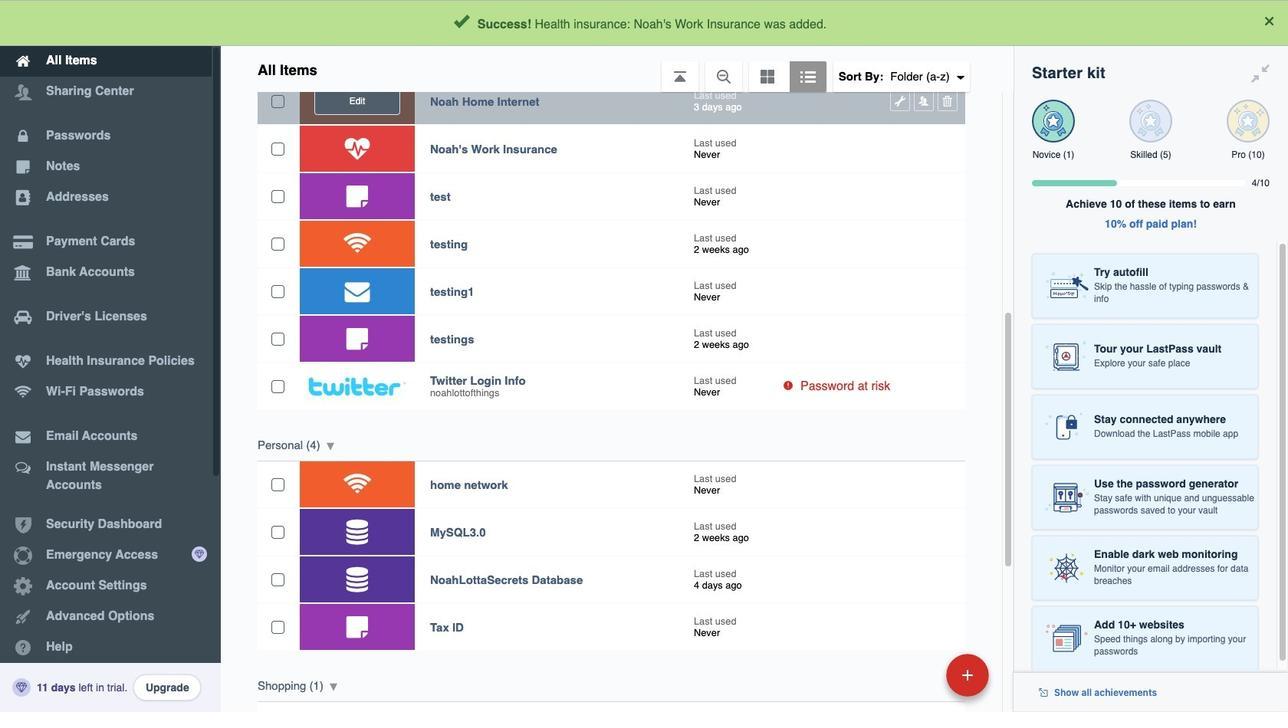 Task type: locate. For each thing, give the bounding box(es) containing it.
new item navigation
[[841, 650, 999, 713]]

alert
[[0, 0, 1289, 46]]

main navigation navigation
[[0, 0, 221, 713]]

vault options navigation
[[221, 46, 1014, 92]]

search my vault text field
[[370, 6, 983, 40]]



Task type: vqa. For each thing, say whether or not it's contained in the screenshot.
lastpass image
no



Task type: describe. For each thing, give the bounding box(es) containing it.
Search search field
[[370, 6, 983, 40]]

new item element
[[841, 654, 995, 697]]



